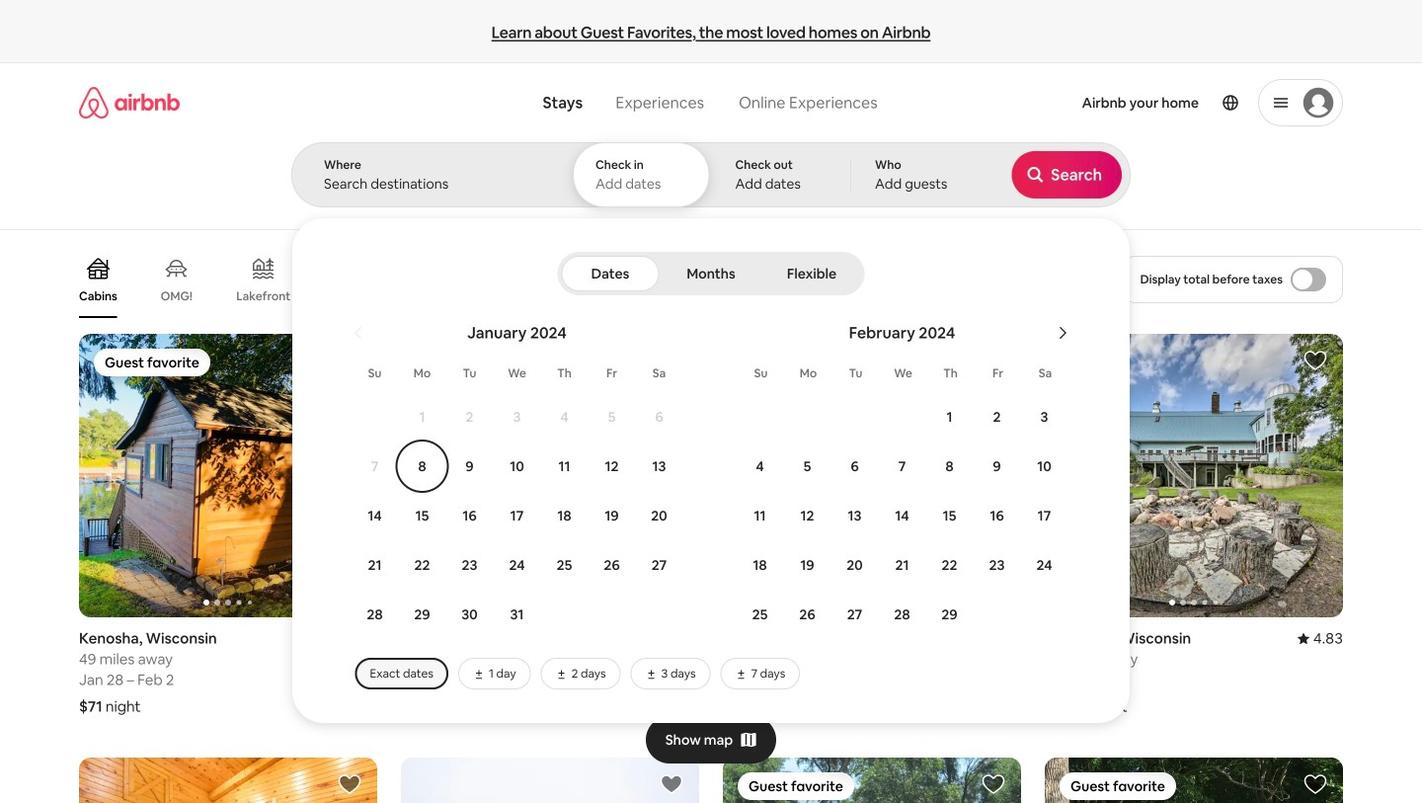 Task type: locate. For each thing, give the bounding box(es) containing it.
tab panel
[[291, 142, 1422, 723]]

add to wishlist: trevor, wisconsin image
[[660, 349, 684, 372]]

4.83 out of 5 average rating image
[[1298, 629, 1343, 648]]

add to wishlist: mokena, illinois image
[[660, 772, 684, 796]]

group
[[79, 241, 1005, 318], [79, 334, 377, 617], [401, 334, 699, 617], [723, 334, 1021, 617], [1045, 334, 1343, 617], [79, 758, 377, 803], [401, 758, 699, 803], [723, 758, 1021, 803], [1045, 758, 1343, 803]]

what can we help you find? tab list
[[527, 81, 721, 124]]

add to wishlist: walworth, wisconsin image
[[1304, 349, 1328, 372]]

tab list
[[562, 252, 861, 295]]

Search destinations field
[[324, 175, 539, 193]]

add to wishlist: porter, indiana image
[[982, 772, 1006, 796]]

None search field
[[291, 63, 1422, 723]]

add to wishlist: sawyer, michigan image
[[1304, 772, 1328, 796]]



Task type: describe. For each thing, give the bounding box(es) containing it.
add to wishlist: lake geneva, wisconsin image
[[982, 349, 1006, 372]]

profile element
[[909, 63, 1343, 142]]

calendar application
[[316, 301, 1422, 689]]

add to wishlist: pontiac, illinois image
[[338, 772, 362, 796]]



Task type: vqa. For each thing, say whether or not it's contained in the screenshot.
Amenities
no



